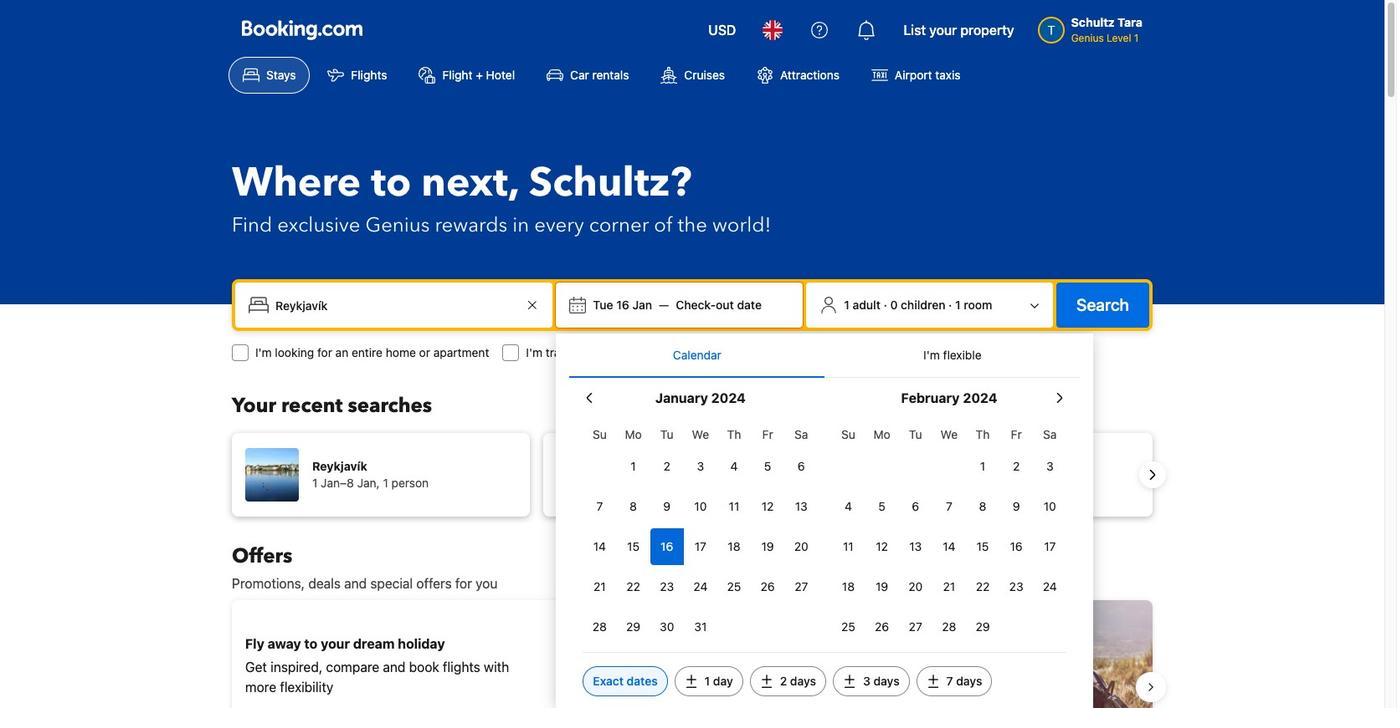 Task type: vqa. For each thing, say whether or not it's contained in the screenshot.


Task type: describe. For each thing, give the bounding box(es) containing it.
28 for 28 option
[[942, 620, 956, 634]]

3 days
[[863, 675, 899, 689]]

your inside list your property link
[[929, 23, 957, 38]]

stays
[[266, 68, 296, 82]]

18 January 2024 checkbox
[[717, 529, 751, 566]]

2 January 2024 checkbox
[[650, 449, 684, 485]]

date
[[737, 298, 762, 312]]

destinations
[[844, 660, 918, 675]]

february
[[901, 391, 960, 406]]

to inside where to next, schultz? find exclusive genius rewards in every corner of the world!
[[371, 156, 411, 211]]

—
[[659, 298, 669, 312]]

7 down 28 option
[[946, 675, 953, 689]]

taxis
[[935, 68, 961, 82]]

5 for 5 january 2024 option on the right of the page
[[764, 460, 771, 474]]

30
[[660, 620, 674, 634]]

2 for february 2024
[[1013, 460, 1020, 474]]

17 for '17 february 2024' option
[[1044, 540, 1056, 554]]

4 for 4 february 2024 'option'
[[845, 500, 852, 514]]

flight + hotel link
[[405, 57, 529, 94]]

29 February 2024 checkbox
[[966, 609, 999, 646]]

attractions link
[[742, 57, 854, 94]]

travelling
[[546, 346, 595, 360]]

list
[[903, 23, 926, 38]]

13 February 2024 checkbox
[[899, 529, 932, 566]]

1 left jan–8
[[312, 476, 318, 491]]

list your property link
[[893, 10, 1024, 50]]

12 for 12 checkbox
[[762, 500, 774, 514]]

14 for 14 january 2024 checkbox
[[593, 540, 606, 554]]

recent
[[281, 393, 343, 420]]

1 · from the left
[[884, 298, 887, 312]]

exact
[[593, 675, 624, 689]]

26 January 2024 checkbox
[[751, 569, 784, 606]]

13 for 13 february 2024 option
[[909, 540, 922, 554]]

and inside offers promotions, deals and special offers for you
[[344, 577, 367, 592]]

rentals
[[592, 68, 629, 82]]

in
[[512, 212, 529, 239]]

3 February 2024 checkbox
[[1033, 449, 1067, 485]]

0 vertical spatial flights
[[759, 346, 793, 360]]

28 January 2024 checkbox
[[583, 609, 616, 646]]

flexibility
[[280, 681, 333, 696]]

i'm for i'm looking for an entire home or apartment
[[255, 346, 272, 360]]

7 February 2024 checkbox
[[932, 489, 966, 526]]

check-
[[676, 298, 716, 312]]

21 for 21 february 2024 checkbox
[[943, 580, 955, 594]]

kraków
[[624, 460, 667, 474]]

13 for 13 january 2024 checkbox
[[795, 500, 808, 514]]

13 January 2024 checkbox
[[784, 489, 818, 526]]

an
[[335, 346, 348, 360]]

5 for 5 february 2024 option
[[878, 500, 885, 514]]

schultz
[[1071, 15, 1115, 29]]

2 · from the left
[[949, 298, 952, 312]]

14 for 14 february 2024 option
[[943, 540, 955, 554]]

your
[[232, 393, 276, 420]]

of inside where to next, schultz? find exclusive genius rewards in every corner of the world!
[[654, 212, 673, 239]]

days for 7 days
[[956, 675, 982, 689]]

schultz tara genius level 1
[[1071, 15, 1143, 44]]

for inside offers promotions, deals and special offers for you
[[455, 577, 472, 592]]

fly away to your dream holiday get inspired, compare and book flights with more flexibility
[[245, 637, 509, 696]]

promotions,
[[232, 577, 305, 592]]

every
[[534, 212, 584, 239]]

january
[[655, 391, 708, 406]]

usd button
[[698, 10, 746, 50]]

for for an
[[317, 346, 332, 360]]

flight + hotel
[[442, 68, 515, 82]]

15 for 15 january 2024 checkbox
[[627, 540, 640, 554]]

27 January 2024 checkbox
[[784, 569, 818, 606]]

genius inside where to next, schultz? find exclusive genius rewards in every corner of the world!
[[365, 212, 430, 239]]

find
[[232, 212, 272, 239]]

dream
[[353, 637, 395, 652]]

9 for 9 option
[[1013, 500, 1020, 514]]

january 2024
[[655, 391, 746, 406]]

20 for 20 option
[[908, 580, 923, 594]]

6 February 2024 checkbox
[[899, 489, 932, 526]]

holiday
[[398, 637, 445, 652]]

20 for 20 checkbox
[[794, 540, 808, 554]]

more inside the explore thousands of destinations worldwide and save 15% or more
[[881, 681, 912, 696]]

i'm for i'm travelling for work
[[526, 346, 542, 360]]

to inside fly away to your dream holiday get inspired, compare and book flights with more flexibility
[[304, 637, 318, 652]]

region containing reykjavík
[[218, 427, 1166, 524]]

6 January 2024 checkbox
[[784, 449, 818, 485]]

worldwide
[[712, 681, 774, 696]]

book
[[409, 660, 439, 675]]

tu for february
[[909, 428, 922, 442]]

28 for 28 january 2024 checkbox
[[593, 620, 607, 634]]

searches
[[348, 393, 432, 420]]

cruises
[[684, 68, 725, 82]]

flight
[[442, 68, 472, 82]]

16 February 2024 checkbox
[[999, 529, 1033, 566]]

calendar
[[673, 348, 721, 362]]

9 February 2024 checkbox
[[999, 489, 1033, 526]]

and inside the explore thousands of destinations worldwide and save 15% or more
[[778, 681, 800, 696]]

booking.com image
[[242, 20, 362, 40]]

27 for the 27 january 2024 checkbox
[[795, 580, 808, 594]]

1 horizontal spatial 3
[[863, 675, 870, 689]]

property
[[960, 23, 1014, 38]]

search button
[[1056, 283, 1149, 328]]

Where are you going? field
[[269, 290, 523, 321]]

inspired,
[[270, 660, 323, 675]]

exact dates
[[593, 675, 658, 689]]

special
[[370, 577, 413, 592]]

fr for january 2024
[[762, 428, 773, 442]]

world!
[[712, 212, 771, 239]]

room
[[964, 298, 992, 312]]

24 January 2024 checkbox
[[684, 569, 717, 606]]

explore thousands of destinations worldwide and save 15% or more
[[712, 660, 918, 696]]

14 January 2024 checkbox
[[583, 529, 616, 566]]

12 for 12 option
[[876, 540, 888, 554]]

your inside fly away to your dream holiday get inspired, compare and book flights with more flexibility
[[321, 637, 350, 652]]

25 February 2024 checkbox
[[831, 609, 865, 646]]

kraków link
[[543, 434, 841, 517]]

i'm looking for flights
[[679, 346, 793, 360]]

0
[[890, 298, 898, 312]]

17 January 2024 checkbox
[[684, 529, 717, 566]]

schultz?
[[529, 156, 692, 211]]

out
[[716, 298, 734, 312]]

3 for january 2024
[[697, 460, 704, 474]]

9 for 9 january 2024 checkbox
[[663, 500, 671, 514]]

airport
[[895, 68, 932, 82]]

1 left adult at right
[[844, 298, 849, 312]]

level
[[1107, 32, 1131, 44]]

2024 for february 2024
[[963, 391, 997, 406]]

i'm looking for an entire home or apartment
[[255, 346, 489, 360]]

thousands
[[761, 660, 825, 675]]

28 February 2024 checkbox
[[932, 609, 966, 646]]

1 29 from the left
[[626, 620, 640, 634]]

1 inside 1 option
[[631, 460, 636, 474]]

12 January 2024 checkbox
[[751, 489, 784, 526]]

reykjavík 1 jan–8 jan, 1 person
[[312, 460, 429, 491]]

4 January 2024 checkbox
[[717, 449, 751, 485]]

flexible
[[943, 348, 982, 362]]

gatlinburg
[[935, 460, 996, 474]]

days for 2 days
[[790, 675, 816, 689]]

26 February 2024 checkbox
[[865, 609, 899, 646]]

day
[[713, 675, 733, 689]]

1 horizontal spatial 2
[[780, 675, 787, 689]]

jan
[[632, 298, 652, 312]]

flights link
[[313, 57, 401, 94]]

21 February 2024 checkbox
[[932, 569, 966, 606]]

10 for 10 option
[[694, 500, 707, 514]]

21 for 21 option
[[594, 580, 606, 594]]

1 inside schultz tara genius level 1
[[1134, 32, 1139, 44]]

offers
[[232, 543, 292, 571]]

entire
[[352, 346, 383, 360]]

tara
[[1118, 15, 1143, 29]]

+
[[476, 68, 483, 82]]

23 for the 23 checkbox at bottom
[[1009, 580, 1023, 594]]

2 days
[[780, 675, 816, 689]]

31
[[694, 620, 707, 634]]

2 February 2024 checkbox
[[999, 449, 1033, 485]]

16 January 2024 checkbox
[[650, 529, 684, 566]]

8 February 2024 checkbox
[[966, 489, 999, 526]]

rewards
[[435, 212, 507, 239]]

person
[[391, 476, 429, 491]]

0 horizontal spatial 16
[[616, 298, 629, 312]]

10 for 10 option at the bottom right
[[1044, 500, 1056, 514]]

27 February 2024 checkbox
[[899, 609, 932, 646]]

27 for 27 february 2024 "option"
[[909, 620, 922, 634]]

0 horizontal spatial or
[[419, 346, 430, 360]]

calendar button
[[569, 334, 825, 378]]

17 for 17 option
[[695, 540, 706, 554]]

adult
[[852, 298, 880, 312]]

8 January 2024 checkbox
[[616, 489, 650, 526]]

29 January 2024 checkbox
[[616, 609, 650, 646]]

1 horizontal spatial 26
[[875, 620, 889, 634]]



Task type: locate. For each thing, give the bounding box(es) containing it.
1 tu from the left
[[660, 428, 673, 442]]

11
[[729, 500, 739, 514], [843, 540, 854, 554]]

20 January 2024 checkbox
[[784, 529, 818, 566]]

i'm flexible button
[[825, 334, 1080, 378]]

24 for 24 january 2024 option
[[693, 580, 708, 594]]

1 vertical spatial 13
[[909, 540, 922, 554]]

and inside fly away to your dream holiday get inspired, compare and book flights with more flexibility
[[383, 660, 406, 675]]

tab list
[[569, 334, 1080, 379]]

1 horizontal spatial sa
[[1043, 428, 1057, 442]]

tu down february
[[909, 428, 922, 442]]

19 January 2024 checkbox
[[751, 529, 784, 566]]

13 inside checkbox
[[795, 500, 808, 514]]

for down date
[[741, 346, 756, 360]]

1 inside 1 february 2024 option
[[980, 460, 985, 474]]

8 inside checkbox
[[979, 500, 986, 514]]

19 for 19 february 2024 checkbox
[[876, 580, 888, 594]]

3 right 2 february 2024 checkbox
[[1046, 460, 1053, 474]]

29
[[626, 620, 640, 634], [976, 620, 990, 634]]

region
[[218, 427, 1166, 524], [218, 594, 1166, 709]]

fly away to your dream holiday image
[[555, 629, 672, 709]]

21 January 2024 checkbox
[[583, 569, 616, 606]]

1 vertical spatial 5
[[878, 500, 885, 514]]

flights
[[351, 68, 387, 82]]

4 inside checkbox
[[730, 460, 738, 474]]

22 right 21 option
[[626, 580, 640, 594]]

2 horizontal spatial i'm
[[923, 348, 940, 362]]

1 10 from the left
[[694, 500, 707, 514]]

0 horizontal spatial 6
[[798, 460, 805, 474]]

cruises link
[[647, 57, 739, 94]]

or inside the explore thousands of destinations worldwide and save 15% or more
[[865, 681, 877, 696]]

0 horizontal spatial 22
[[626, 580, 640, 594]]

1 day
[[704, 675, 733, 689]]

days down 29 option
[[956, 675, 982, 689]]

1 vertical spatial genius
[[365, 212, 430, 239]]

7 left 8 checkbox
[[946, 500, 952, 514]]

flights inside fly away to your dream holiday get inspired, compare and book flights with more flexibility
[[443, 660, 480, 675]]

3
[[697, 460, 704, 474], [1046, 460, 1053, 474], [863, 675, 870, 689]]

8 for "8" 'option'
[[630, 500, 637, 514]]

25 right 24 january 2024 option
[[727, 580, 741, 594]]

more inside fly away to your dream holiday get inspired, compare and book flights with more flexibility
[[245, 681, 276, 696]]

6
[[798, 460, 805, 474], [912, 500, 919, 514]]

22 inside option
[[626, 580, 640, 594]]

2 10 from the left
[[1044, 500, 1056, 514]]

1 15 from the left
[[627, 540, 640, 554]]

more
[[245, 681, 276, 696], [881, 681, 912, 696]]

next image
[[1143, 465, 1163, 485]]

check-out date button
[[669, 290, 768, 321]]

28 left 29 option
[[593, 620, 607, 634]]

days right the 15%
[[873, 675, 899, 689]]

2 looking from the left
[[699, 346, 738, 360]]

22 February 2024 checkbox
[[966, 569, 999, 606]]

23 for 23 checkbox at the bottom of page
[[660, 580, 674, 594]]

2 24 from the left
[[1043, 580, 1057, 594]]

16 for 16 february 2024 checkbox
[[1010, 540, 1023, 554]]

tue
[[593, 298, 613, 312]]

2 su from the left
[[841, 428, 855, 442]]

19 February 2024 checkbox
[[865, 569, 899, 606]]

we up gatlinburg
[[940, 428, 958, 442]]

search
[[1076, 295, 1129, 315]]

1 horizontal spatial 25
[[841, 620, 855, 634]]

1 17 from the left
[[695, 540, 706, 554]]

1 horizontal spatial flights
[[759, 346, 793, 360]]

i'm up your
[[255, 346, 272, 360]]

1 vertical spatial or
[[865, 681, 877, 696]]

get
[[245, 660, 267, 675]]

18 February 2024 checkbox
[[831, 569, 865, 606]]

tue 16 jan button
[[586, 290, 659, 321]]

1 horizontal spatial 20
[[908, 580, 923, 594]]

1 February 2024 checkbox
[[966, 449, 999, 485]]

23 inside checkbox
[[660, 580, 674, 594]]

9 inside checkbox
[[663, 500, 671, 514]]

su up 7 "option" at the left of page
[[593, 428, 607, 442]]

3 right the 15%
[[863, 675, 870, 689]]

fly
[[245, 637, 264, 652]]

1 horizontal spatial 24
[[1043, 580, 1057, 594]]

1 horizontal spatial 11
[[843, 540, 854, 554]]

1 grid from the left
[[583, 419, 818, 646]]

7 days
[[946, 675, 982, 689]]

the
[[678, 212, 707, 239]]

1 adult · 0 children · 1 room button
[[813, 290, 1046, 321]]

1 right jan,
[[383, 476, 388, 491]]

3 inside option
[[1046, 460, 1053, 474]]

15 January 2024 checkbox
[[616, 529, 650, 566]]

th
[[727, 428, 741, 442], [976, 428, 990, 442]]

29 right 28 option
[[976, 620, 990, 634]]

where to next, schultz? find exclusive genius rewards in every corner of the world!
[[232, 156, 771, 239]]

0 horizontal spatial 23
[[660, 580, 674, 594]]

28 right 27 february 2024 "option"
[[942, 620, 956, 634]]

11 January 2024 checkbox
[[717, 489, 751, 526]]

2 horizontal spatial 3
[[1046, 460, 1053, 474]]

11 February 2024 checkbox
[[831, 529, 865, 566]]

2 2024 from the left
[[963, 391, 997, 406]]

6 right 5 january 2024 option on the right of the page
[[798, 460, 805, 474]]

22 inside checkbox
[[976, 580, 990, 594]]

29 right 28 january 2024 checkbox
[[626, 620, 640, 634]]

15 right 14 february 2024 option
[[976, 540, 989, 554]]

3 days from the left
[[956, 675, 982, 689]]

your right list
[[929, 23, 957, 38]]

2 inside option
[[663, 460, 670, 474]]

5 February 2024 checkbox
[[865, 489, 899, 526]]

1 horizontal spatial 23
[[1009, 580, 1023, 594]]

12 right 11 february 2024 checkbox
[[876, 540, 888, 554]]

1 horizontal spatial 8
[[979, 500, 986, 514]]

27 inside checkbox
[[795, 580, 808, 594]]

2 9 from the left
[[1013, 500, 1020, 514]]

1 horizontal spatial th
[[976, 428, 990, 442]]

car rentals link
[[532, 57, 643, 94]]

save
[[804, 681, 832, 696]]

or down destinations
[[865, 681, 877, 696]]

car rentals
[[570, 68, 629, 82]]

25 left 26 checkbox
[[841, 620, 855, 634]]

fr up 5 january 2024 option on the right of the page
[[762, 428, 773, 442]]

1 horizontal spatial 19
[[876, 580, 888, 594]]

1 21 from the left
[[594, 580, 606, 594]]

0 horizontal spatial grid
[[583, 419, 818, 646]]

2 th from the left
[[976, 428, 990, 442]]

i'm travelling for work
[[526, 346, 642, 360]]

5 right 4 february 2024 'option'
[[878, 500, 885, 514]]

28 inside checkbox
[[593, 620, 607, 634]]

0 horizontal spatial to
[[304, 637, 318, 652]]

24 right the 23 checkbox at bottom
[[1043, 580, 1057, 594]]

13 inside option
[[909, 540, 922, 554]]

2 22 from the left
[[976, 580, 990, 594]]

6 right 5 february 2024 option
[[912, 500, 919, 514]]

i'm
[[255, 346, 272, 360], [526, 346, 542, 360], [923, 348, 940, 362]]

1 horizontal spatial grid
[[831, 419, 1067, 646]]

we
[[692, 428, 709, 442], [940, 428, 958, 442]]

4 February 2024 checkbox
[[831, 489, 865, 526]]

1 left day in the right of the page
[[704, 675, 710, 689]]

3 January 2024 checkbox
[[684, 449, 717, 485]]

20 right 19 february 2024 checkbox
[[908, 580, 923, 594]]

th up 1 february 2024 option
[[976, 428, 990, 442]]

0 horizontal spatial 20
[[794, 540, 808, 554]]

0 horizontal spatial 28
[[593, 620, 607, 634]]

1 horizontal spatial 22
[[976, 580, 990, 594]]

grid
[[583, 419, 818, 646], [831, 419, 1067, 646]]

2 right 1 option
[[663, 460, 670, 474]]

20 inside 20 checkbox
[[794, 540, 808, 554]]

genius inside schultz tara genius level 1
[[1071, 32, 1104, 44]]

0 horizontal spatial fr
[[762, 428, 773, 442]]

15 February 2024 checkbox
[[966, 529, 999, 566]]

8 inside 'option'
[[630, 500, 637, 514]]

1 24 from the left
[[693, 580, 708, 594]]

1 horizontal spatial 6
[[912, 500, 919, 514]]

24 inside 24 january 2024 option
[[693, 580, 708, 594]]

10 January 2024 checkbox
[[684, 489, 717, 526]]

9
[[663, 500, 671, 514], [1013, 500, 1020, 514]]

0 vertical spatial genius
[[1071, 32, 1104, 44]]

10 right 9 option
[[1044, 500, 1056, 514]]

mo for february
[[873, 428, 890, 442]]

and down thousands
[[778, 681, 800, 696]]

1 8 from the left
[[630, 500, 637, 514]]

18 left 19 february 2024 checkbox
[[842, 580, 855, 594]]

1 horizontal spatial 21
[[943, 580, 955, 594]]

14 inside checkbox
[[593, 540, 606, 554]]

1 14 from the left
[[593, 540, 606, 554]]

20 inside 20 option
[[908, 580, 923, 594]]

2 region from the top
[[218, 594, 1166, 709]]

0 horizontal spatial i'm
[[255, 346, 272, 360]]

fr up 2 february 2024 checkbox
[[1011, 428, 1022, 442]]

1 more from the left
[[245, 681, 276, 696]]

for left work
[[598, 346, 613, 360]]

sa up 6 checkbox
[[794, 428, 808, 442]]

4
[[730, 460, 738, 474], [845, 500, 852, 514]]

21 left the 22 january 2024 option
[[594, 580, 606, 594]]

2 fr from the left
[[1011, 428, 1022, 442]]

1 we from the left
[[692, 428, 709, 442]]

12
[[762, 500, 774, 514], [876, 540, 888, 554]]

attractions
[[780, 68, 839, 82]]

su for february
[[841, 428, 855, 442]]

5 January 2024 checkbox
[[751, 449, 784, 485]]

0 vertical spatial and
[[344, 577, 367, 592]]

1 horizontal spatial 12
[[876, 540, 888, 554]]

airport taxis link
[[857, 57, 975, 94]]

27 inside "option"
[[909, 620, 922, 634]]

17 inside option
[[695, 540, 706, 554]]

i'm
[[679, 346, 696, 360]]

and right deals
[[344, 577, 367, 592]]

or right home at the left
[[419, 346, 430, 360]]

27
[[795, 580, 808, 594], [909, 620, 922, 634]]

22 for 22 checkbox
[[976, 580, 990, 594]]

18 for 18 option
[[728, 540, 740, 554]]

your account menu schultz tara genius level 1 element
[[1038, 8, 1149, 46]]

for for flights
[[741, 346, 756, 360]]

2 mo from the left
[[873, 428, 890, 442]]

25 inside 'checkbox'
[[841, 620, 855, 634]]

1 horizontal spatial 16
[[661, 540, 673, 554]]

9 right 8 checkbox
[[1013, 500, 1020, 514]]

0 horizontal spatial 19
[[761, 540, 774, 554]]

2 for january 2024
[[663, 460, 670, 474]]

next,
[[421, 156, 519, 211]]

flights left with
[[443, 660, 480, 675]]

offers promotions, deals and special offers for you
[[232, 543, 497, 592]]

0 horizontal spatial 21
[[594, 580, 606, 594]]

1
[[1134, 32, 1139, 44], [844, 298, 849, 312], [955, 298, 961, 312], [631, 460, 636, 474], [980, 460, 985, 474], [312, 476, 318, 491], [383, 476, 388, 491], [704, 675, 710, 689]]

genius left rewards
[[365, 212, 430, 239]]

sa for january 2024
[[794, 428, 808, 442]]

1 vertical spatial 4
[[845, 500, 852, 514]]

your recent searches
[[232, 393, 432, 420]]

0 vertical spatial 12
[[762, 500, 774, 514]]

th for february 2024
[[976, 428, 990, 442]]

1 days from the left
[[790, 675, 816, 689]]

0 horizontal spatial flights
[[443, 660, 480, 675]]

0 horizontal spatial 3
[[697, 460, 704, 474]]

19 right 18 option
[[761, 540, 774, 554]]

1 horizontal spatial we
[[940, 428, 958, 442]]

20 February 2024 checkbox
[[899, 569, 932, 606]]

24 February 2024 checkbox
[[1033, 569, 1067, 606]]

1 22 from the left
[[626, 580, 640, 594]]

1 horizontal spatial looking
[[699, 346, 738, 360]]

4 inside 'option'
[[845, 500, 852, 514]]

or
[[419, 346, 430, 360], [865, 681, 877, 696]]

1 vertical spatial 26
[[875, 620, 889, 634]]

1 vertical spatial 12
[[876, 540, 888, 554]]

1 horizontal spatial fr
[[1011, 428, 1022, 442]]

26 right 25 january 2024 option at the bottom right of the page
[[761, 580, 775, 594]]

4 for 4 checkbox
[[730, 460, 738, 474]]

home
[[386, 346, 416, 360]]

1 horizontal spatial 5
[[878, 500, 885, 514]]

1 23 from the left
[[660, 580, 674, 594]]

1 horizontal spatial 27
[[909, 620, 922, 634]]

0 horizontal spatial tu
[[660, 428, 673, 442]]

reykjavík
[[312, 460, 367, 474]]

2 29 from the left
[[976, 620, 990, 634]]

1 looking from the left
[[275, 346, 314, 360]]

deals
[[308, 577, 341, 592]]

9 inside option
[[1013, 500, 1020, 514]]

10 right 9 january 2024 checkbox
[[694, 500, 707, 514]]

· left 0
[[884, 298, 887, 312]]

0 vertical spatial your
[[929, 23, 957, 38]]

2 we from the left
[[940, 428, 958, 442]]

jan–8
[[321, 476, 354, 491]]

0 vertical spatial of
[[654, 212, 673, 239]]

9 January 2024 checkbox
[[650, 489, 684, 526]]

8 left 9 option
[[979, 500, 986, 514]]

7 inside option
[[946, 500, 952, 514]]

2 days from the left
[[873, 675, 899, 689]]

1 vertical spatial 18
[[842, 580, 855, 594]]

1 vertical spatial 20
[[908, 580, 923, 594]]

february 2024
[[901, 391, 997, 406]]

0 horizontal spatial of
[[654, 212, 673, 239]]

grid for january
[[583, 419, 818, 646]]

21 inside 21 option
[[594, 580, 606, 594]]

10 February 2024 checkbox
[[1033, 489, 1067, 526]]

days for 3 days
[[873, 675, 899, 689]]

25 January 2024 checkbox
[[717, 569, 751, 606]]

24 inside 24 checkbox
[[1043, 580, 1057, 594]]

sa
[[794, 428, 808, 442], [1043, 428, 1057, 442]]

6 inside option
[[912, 500, 919, 514]]

2 14 from the left
[[943, 540, 955, 554]]

0 horizontal spatial we
[[692, 428, 709, 442]]

your up compare
[[321, 637, 350, 652]]

3 for february 2024
[[1046, 460, 1053, 474]]

17 February 2024 checkbox
[[1033, 529, 1067, 566]]

0 horizontal spatial 8
[[630, 500, 637, 514]]

0 vertical spatial 11
[[729, 500, 739, 514]]

tab list containing calendar
[[569, 334, 1080, 379]]

1 horizontal spatial 14
[[943, 540, 955, 554]]

5 right 4 checkbox
[[764, 460, 771, 474]]

· right children
[[949, 298, 952, 312]]

to
[[371, 156, 411, 211], [304, 637, 318, 652]]

18 inside 'checkbox'
[[842, 580, 855, 594]]

3 right 2 option
[[697, 460, 704, 474]]

1 down tara
[[1134, 32, 1139, 44]]

15 inside checkbox
[[627, 540, 640, 554]]

2024 down i'm looking for flights
[[711, 391, 746, 406]]

20
[[794, 540, 808, 554], [908, 580, 923, 594]]

su up 4 february 2024 'option'
[[841, 428, 855, 442]]

2 horizontal spatial 2
[[1013, 460, 1020, 474]]

0 horizontal spatial 11
[[729, 500, 739, 514]]

22 left the 23 checkbox at bottom
[[976, 580, 990, 594]]

0 horizontal spatial 27
[[795, 580, 808, 594]]

dates
[[627, 675, 658, 689]]

children
[[901, 298, 945, 312]]

13 right 12 option
[[909, 540, 922, 554]]

15 for 15 february 2024 option
[[976, 540, 989, 554]]

7 left "8" 'option'
[[596, 500, 603, 514]]

24
[[693, 580, 708, 594], [1043, 580, 1057, 594]]

and left book
[[383, 660, 406, 675]]

i'm flexible
[[923, 348, 982, 362]]

0 horizontal spatial 26
[[761, 580, 775, 594]]

0 horizontal spatial days
[[790, 675, 816, 689]]

to right away
[[304, 637, 318, 652]]

1 region from the top
[[218, 427, 1166, 524]]

of left the
[[654, 212, 673, 239]]

12 inside 12 checkbox
[[762, 500, 774, 514]]

22 January 2024 checkbox
[[616, 569, 650, 606]]

i'm for i'm flexible
[[923, 348, 940, 362]]

gatlinburg link
[[855, 434, 1153, 517]]

i'm inside i'm flexible button
[[923, 348, 940, 362]]

of inside the explore thousands of destinations worldwide and save 15% or more
[[828, 660, 840, 675]]

11 for 11 checkbox
[[729, 500, 739, 514]]

1 left 2 option
[[631, 460, 636, 474]]

22 for the 22 january 2024 option
[[626, 580, 640, 594]]

2 inside checkbox
[[1013, 460, 1020, 474]]

1 horizontal spatial of
[[828, 660, 840, 675]]

we for february
[[940, 428, 958, 442]]

1 horizontal spatial 15
[[976, 540, 989, 554]]

7 for 7 "option" at the left of page
[[596, 500, 603, 514]]

0 horizontal spatial 29
[[626, 620, 640, 634]]

where
[[232, 156, 361, 211]]

1 horizontal spatial 28
[[942, 620, 956, 634]]

17 right 16 february 2024 checkbox
[[1044, 540, 1056, 554]]

0 horizontal spatial 25
[[727, 580, 741, 594]]

looking right i'm
[[699, 346, 738, 360]]

looking left an
[[275, 346, 314, 360]]

6 for 6 checkbox
[[798, 460, 805, 474]]

12 inside 12 option
[[876, 540, 888, 554]]

tu for january
[[660, 428, 673, 442]]

1 vertical spatial flights
[[443, 660, 480, 675]]

0 horizontal spatial su
[[593, 428, 607, 442]]

1 horizontal spatial and
[[383, 660, 406, 675]]

8 for 8 checkbox
[[979, 500, 986, 514]]

21 inside 21 february 2024 checkbox
[[943, 580, 955, 594]]

hotel
[[486, 68, 515, 82]]

2 left save
[[780, 675, 787, 689]]

0 horizontal spatial 10
[[694, 500, 707, 514]]

18 for 18 february 2024 'checkbox' on the bottom of page
[[842, 580, 855, 594]]

sa for february 2024
[[1043, 428, 1057, 442]]

14 inside option
[[943, 540, 955, 554]]

th for january 2024
[[727, 428, 741, 442]]

su for january
[[593, 428, 607, 442]]

1 horizontal spatial 18
[[842, 580, 855, 594]]

2 sa from the left
[[1043, 428, 1057, 442]]

1 vertical spatial of
[[828, 660, 840, 675]]

mo for january
[[625, 428, 642, 442]]

23 February 2024 checkbox
[[999, 569, 1033, 606]]

th up 4 checkbox
[[727, 428, 741, 442]]

flights down date
[[759, 346, 793, 360]]

i'm left travelling
[[526, 346, 542, 360]]

14 February 2024 checkbox
[[932, 529, 966, 566]]

region containing fly away to your dream holiday
[[218, 594, 1166, 709]]

14
[[593, 540, 606, 554], [943, 540, 955, 554]]

and
[[344, 577, 367, 592], [383, 660, 406, 675], [778, 681, 800, 696]]

17 inside option
[[1044, 540, 1056, 554]]

2 grid from the left
[[831, 419, 1067, 646]]

15 left 16 january 2024 checkbox
[[627, 540, 640, 554]]

18 left "19" checkbox
[[728, 540, 740, 554]]

genius down schultz
[[1071, 32, 1104, 44]]

16 inside cell
[[661, 540, 673, 554]]

11 for 11 february 2024 checkbox
[[843, 540, 854, 554]]

i'm left flexible
[[923, 348, 940, 362]]

of up the 15%
[[828, 660, 840, 675]]

23 January 2024 checkbox
[[650, 569, 684, 606]]

fr for february 2024
[[1011, 428, 1022, 442]]

for left an
[[317, 346, 332, 360]]

15 inside option
[[976, 540, 989, 554]]

0 horizontal spatial 2
[[663, 460, 670, 474]]

corner
[[589, 212, 649, 239]]

1 horizontal spatial genius
[[1071, 32, 1104, 44]]

0 horizontal spatial 18
[[728, 540, 740, 554]]

11 left 12 option
[[843, 540, 854, 554]]

4 left 5 january 2024 option on the right of the page
[[730, 460, 738, 474]]

23 right the 22 january 2024 option
[[660, 580, 674, 594]]

0 vertical spatial 6
[[798, 460, 805, 474]]

1 th from the left
[[727, 428, 741, 442]]

18 inside option
[[728, 540, 740, 554]]

mo up 1 option
[[625, 428, 642, 442]]

2 more from the left
[[881, 681, 912, 696]]

20 right "19" checkbox
[[794, 540, 808, 554]]

exclusive
[[277, 212, 360, 239]]

28
[[593, 620, 607, 634], [942, 620, 956, 634]]

18
[[728, 540, 740, 554], [842, 580, 855, 594]]

11 right 10 option
[[729, 500, 739, 514]]

0 vertical spatial to
[[371, 156, 411, 211]]

more down get
[[245, 681, 276, 696]]

1 sa from the left
[[794, 428, 808, 442]]

1 horizontal spatial i'm
[[526, 346, 542, 360]]

2 23 from the left
[[1009, 580, 1023, 594]]

4 left 5 february 2024 option
[[845, 500, 852, 514]]

genius
[[1071, 32, 1104, 44], [365, 212, 430, 239]]

24 right 23 checkbox at the bottom of page
[[693, 580, 708, 594]]

3 inside checkbox
[[697, 460, 704, 474]]

explore
[[712, 660, 758, 675]]

more down destinations
[[881, 681, 912, 696]]

we for january
[[692, 428, 709, 442]]

25 for 25 january 2024 option at the bottom right of the page
[[727, 580, 741, 594]]

1 horizontal spatial days
[[873, 675, 899, 689]]

26 right 25 'checkbox'
[[875, 620, 889, 634]]

1 horizontal spatial ·
[[949, 298, 952, 312]]

0 horizontal spatial 9
[[663, 500, 671, 514]]

31 January 2024 checkbox
[[684, 609, 717, 646]]

airport taxis
[[895, 68, 961, 82]]

13
[[795, 500, 808, 514], [909, 540, 922, 554]]

2 15 from the left
[[976, 540, 989, 554]]

tu up 2 option
[[660, 428, 673, 442]]

1 28 from the left
[[593, 620, 607, 634]]

16 right 15 february 2024 option
[[1010, 540, 1023, 554]]

28 inside option
[[942, 620, 956, 634]]

7 inside "option"
[[596, 500, 603, 514]]

2 tu from the left
[[909, 428, 922, 442]]

1 left room
[[955, 298, 961, 312]]

0 vertical spatial 4
[[730, 460, 738, 474]]

0 horizontal spatial 4
[[730, 460, 738, 474]]

apartment
[[433, 346, 489, 360]]

looking for i'm
[[699, 346, 738, 360]]

1 horizontal spatial or
[[865, 681, 877, 696]]

16 right 15 january 2024 checkbox
[[661, 540, 673, 554]]

6 for '6 february 2024' option on the right bottom of page
[[912, 500, 919, 514]]

0 vertical spatial region
[[218, 427, 1166, 524]]

16 for 16 january 2024 checkbox
[[661, 540, 673, 554]]

2 right 1 february 2024 option
[[1013, 460, 1020, 474]]

25 for 25 'checkbox'
[[841, 620, 855, 634]]

30 January 2024 checkbox
[[650, 609, 684, 646]]

1 vertical spatial 27
[[909, 620, 922, 634]]

1 9 from the left
[[663, 500, 671, 514]]

1 vertical spatial to
[[304, 637, 318, 652]]

16 cell
[[650, 526, 684, 566]]

7 for 7 option
[[946, 500, 952, 514]]

2 vertical spatial and
[[778, 681, 800, 696]]

sa up '3 february 2024' option
[[1043, 428, 1057, 442]]

list your property
[[903, 23, 1014, 38]]

0 horizontal spatial genius
[[365, 212, 430, 239]]

group of friends hiking on a sunny day in the mountains image
[[699, 601, 1153, 709]]

9 right "8" 'option'
[[663, 500, 671, 514]]

23 inside checkbox
[[1009, 580, 1023, 594]]

25 inside option
[[727, 580, 741, 594]]

1 vertical spatial region
[[218, 594, 1166, 709]]

19 for "19" checkbox
[[761, 540, 774, 554]]

1 vertical spatial your
[[321, 637, 350, 652]]

16 left jan
[[616, 298, 629, 312]]

2 21 from the left
[[943, 580, 955, 594]]

1 mo from the left
[[625, 428, 642, 442]]

grid for february
[[831, 419, 1067, 646]]

stays link
[[229, 57, 310, 94]]

1 su from the left
[[593, 428, 607, 442]]

12 February 2024 checkbox
[[865, 529, 899, 566]]

7 January 2024 checkbox
[[583, 489, 616, 526]]

2 8 from the left
[[979, 500, 986, 514]]

1 2024 from the left
[[711, 391, 746, 406]]

looking for i'm
[[275, 346, 314, 360]]

25
[[727, 580, 741, 594], [841, 620, 855, 634]]

6 inside checkbox
[[798, 460, 805, 474]]

15%
[[835, 681, 861, 696]]

1 horizontal spatial tu
[[909, 428, 922, 442]]

0 horizontal spatial more
[[245, 681, 276, 696]]

compare
[[326, 660, 379, 675]]

24 for 24 checkbox
[[1043, 580, 1057, 594]]

1 horizontal spatial your
[[929, 23, 957, 38]]

for for work
[[598, 346, 613, 360]]

0 vertical spatial 18
[[728, 540, 740, 554]]

12 right 11 checkbox
[[762, 500, 774, 514]]

15
[[627, 540, 640, 554], [976, 540, 989, 554]]

2 28 from the left
[[942, 620, 956, 634]]

su
[[593, 428, 607, 442], [841, 428, 855, 442]]

2
[[663, 460, 670, 474], [1013, 460, 1020, 474], [780, 675, 787, 689]]

14 left 15 january 2024 checkbox
[[593, 540, 606, 554]]

2024 for january 2024
[[711, 391, 746, 406]]

with
[[484, 660, 509, 675]]

1 left 2 february 2024 checkbox
[[980, 460, 985, 474]]

1 fr from the left
[[762, 428, 773, 442]]

1 January 2024 checkbox
[[616, 449, 650, 485]]

8 right 7 "option" at the left of page
[[630, 500, 637, 514]]

0 horizontal spatial mo
[[625, 428, 642, 442]]

mo up 5 february 2024 option
[[873, 428, 890, 442]]

2 17 from the left
[[1044, 540, 1056, 554]]



